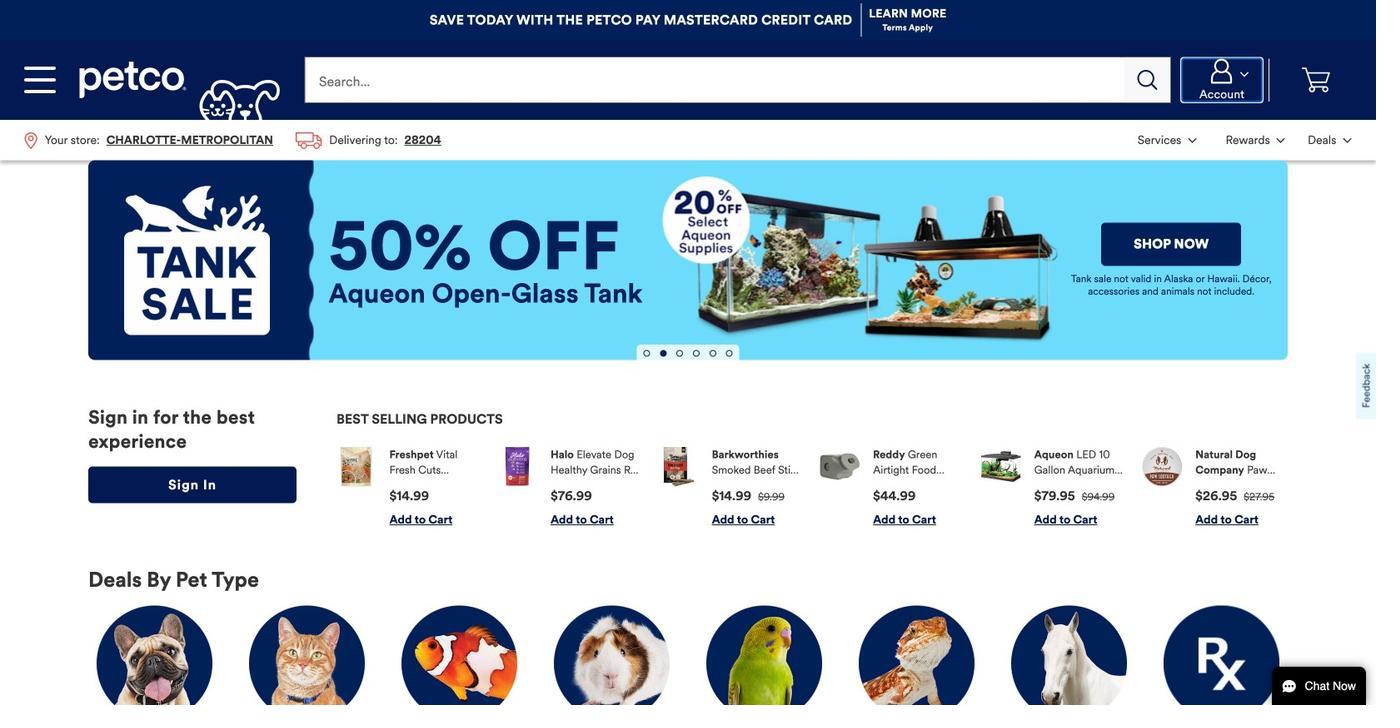 Task type: describe. For each thing, give the bounding box(es) containing it.
3 list item from the left
[[659, 447, 804, 528]]

1 list item from the left
[[337, 447, 482, 528]]

2 list item from the left
[[498, 447, 643, 528]]

small pet deals image
[[554, 606, 670, 706]]

4 list item from the left
[[820, 447, 965, 528]]

pet pharmacy image
[[1164, 606, 1279, 706]]

cat deals image
[[249, 606, 365, 706]]

Search search field
[[304, 57, 1125, 103]]

dog deals image
[[97, 606, 212, 706]]

bird deals image
[[706, 606, 822, 706]]

5 list item from the left
[[981, 447, 1127, 528]]



Task type: locate. For each thing, give the bounding box(es) containing it.
search image
[[1138, 70, 1158, 90]]

list
[[13, 120, 453, 161], [1126, 120, 1363, 160], [337, 434, 1288, 541]]

6 list item from the left
[[1143, 447, 1288, 528]]

list item
[[337, 447, 482, 528], [498, 447, 643, 528], [659, 447, 804, 528], [820, 447, 965, 528], [981, 447, 1127, 528], [1143, 447, 1288, 528]]

fish deals image
[[402, 606, 517, 706]]

reptile deals image
[[859, 606, 975, 706]]

farm and feed deals image
[[1011, 606, 1127, 706]]



Task type: vqa. For each thing, say whether or not it's contained in the screenshot.
Valentine's
no



